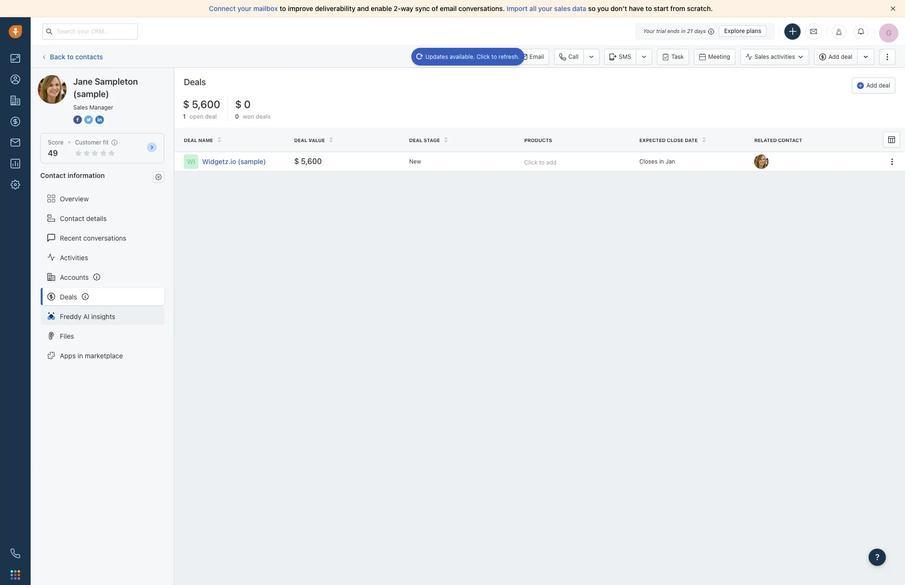 Task type: locate. For each thing, give the bounding box(es) containing it.
3 deal from the left
[[409, 138, 422, 143]]

1 horizontal spatial deal
[[294, 138, 307, 143]]

1 vertical spatial click
[[524, 159, 538, 166]]

improve
[[288, 4, 313, 12]]

0 vertical spatial add deal button
[[814, 49, 857, 65]]

$ up 1
[[183, 98, 190, 111]]

5,600 up open at the left top
[[192, 98, 220, 111]]

phone element
[[6, 545, 25, 564]]

contact information
[[40, 172, 105, 180]]

add
[[829, 53, 840, 60], [867, 82, 877, 89]]

freshworks switcher image
[[11, 571, 20, 580]]

(sample)
[[108, 75, 136, 83], [73, 89, 109, 99], [238, 157, 266, 166]]

0 vertical spatial (sample)
[[108, 75, 136, 83]]

manager
[[89, 104, 113, 111]]

0 horizontal spatial 5,600
[[192, 98, 220, 111]]

contact down "49" button
[[40, 172, 66, 180]]

deals up $ 5,600 1 open deal
[[184, 77, 206, 87]]

2 horizontal spatial in
[[681, 28, 686, 34]]

your right the all
[[538, 4, 553, 12]]

sampleton inside jane sampleton (sample) sales manager
[[95, 77, 138, 87]]

deal left the name
[[184, 138, 197, 143]]

1 vertical spatial deal
[[879, 82, 891, 89]]

jane sampleton (sample) sales manager
[[73, 77, 138, 111]]

deal left the value
[[294, 138, 307, 143]]

sampleton
[[74, 75, 107, 83], [95, 77, 138, 87]]

0 vertical spatial 0
[[244, 98, 251, 111]]

related contact
[[755, 137, 803, 143]]

0 horizontal spatial your
[[238, 4, 252, 12]]

1
[[183, 113, 186, 120]]

1 horizontal spatial jane
[[73, 77, 93, 87]]

1 horizontal spatial in
[[659, 158, 664, 165]]

0 vertical spatial contact
[[40, 172, 66, 180]]

0 vertical spatial 5,600
[[192, 98, 220, 111]]

5,600 down deal value
[[301, 157, 322, 166]]

send email image
[[811, 27, 817, 35]]

1 horizontal spatial click
[[524, 159, 538, 166]]

2 vertical spatial in
[[78, 352, 83, 360]]

your
[[238, 4, 252, 12], [538, 4, 553, 12]]

customer
[[75, 139, 101, 146]]

1 horizontal spatial 0
[[244, 98, 251, 111]]

$
[[183, 98, 190, 111], [235, 98, 242, 111], [294, 157, 299, 166]]

1 vertical spatial 0
[[235, 113, 239, 120]]

2 deal from the left
[[294, 138, 307, 143]]

1 horizontal spatial your
[[538, 4, 553, 12]]

0 vertical spatial click
[[477, 53, 490, 60]]

of
[[432, 4, 438, 12]]

sms
[[619, 53, 631, 60]]

email button
[[515, 49, 549, 65]]

score 49
[[48, 139, 64, 158]]

0 horizontal spatial jane
[[57, 75, 72, 83]]

your trial ends in 21 days
[[643, 28, 706, 34]]

add deal
[[829, 53, 853, 60], [867, 82, 891, 89]]

information
[[68, 172, 105, 180]]

so
[[588, 4, 596, 12]]

49
[[48, 149, 58, 158]]

2 horizontal spatial deal
[[409, 138, 422, 143]]

jane
[[57, 75, 72, 83], [73, 77, 93, 87]]

5,600 inside $ 5,600 1 open deal
[[192, 98, 220, 111]]

stage
[[424, 138, 440, 143]]

1 vertical spatial 5,600
[[301, 157, 322, 166]]

connect
[[209, 4, 236, 12]]

Search your CRM... text field
[[42, 23, 138, 40]]

(sample) inside jane sampleton (sample) sales manager
[[73, 89, 109, 99]]

sampleton for jane sampleton (sample) sales manager
[[95, 77, 138, 87]]

0 horizontal spatial deal
[[205, 113, 217, 120]]

conversations.
[[459, 4, 505, 12]]

in
[[681, 28, 686, 34], [659, 158, 664, 165], [78, 352, 83, 360]]

(sample) down jane sampleton (sample)
[[73, 89, 109, 99]]

twitter circled image
[[84, 115, 93, 125]]

in left 21
[[681, 28, 686, 34]]

deal
[[184, 138, 197, 143], [294, 138, 307, 143], [409, 138, 422, 143]]

add deal button
[[814, 49, 857, 65], [852, 78, 896, 94]]

close
[[667, 138, 684, 143]]

jane inside jane sampleton (sample) sales manager
[[73, 77, 93, 87]]

0 horizontal spatial add
[[829, 53, 840, 60]]

1 horizontal spatial sales
[[755, 53, 769, 60]]

49 button
[[48, 149, 58, 158]]

0 left won
[[235, 113, 239, 120]]

deal
[[841, 53, 853, 60], [879, 82, 891, 89], [205, 113, 217, 120]]

files
[[60, 332, 74, 340]]

sales activities button
[[740, 49, 814, 65], [740, 49, 810, 65]]

value
[[309, 138, 325, 143]]

$ right $ 5,600 1 open deal
[[235, 98, 242, 111]]

0 horizontal spatial in
[[78, 352, 83, 360]]

to left refresh.
[[492, 53, 497, 60]]

your left mailbox
[[238, 4, 252, 12]]

0 vertical spatial in
[[681, 28, 686, 34]]

(sample) right widgetz.io
[[238, 157, 266, 166]]

linkedin circled image
[[95, 115, 104, 125]]

meeting
[[708, 53, 730, 60]]

sales left activities
[[755, 53, 769, 60]]

connect your mailbox link
[[209, 4, 280, 12]]

sales activities
[[755, 53, 795, 60]]

in left jan
[[659, 158, 664, 165]]

mng settings image
[[155, 174, 162, 180]]

deal left stage
[[409, 138, 422, 143]]

from
[[671, 4, 685, 12]]

0 up won
[[244, 98, 251, 111]]

sampleton down contacts in the top of the page
[[74, 75, 107, 83]]

what's new image
[[836, 29, 843, 35]]

1 horizontal spatial 5,600
[[301, 157, 322, 166]]

ai
[[83, 313, 89, 321]]

1 horizontal spatial $
[[235, 98, 242, 111]]

1 horizontal spatial deals
[[184, 77, 206, 87]]

1 vertical spatial deals
[[60, 293, 77, 301]]

jane down contacts in the top of the page
[[73, 77, 93, 87]]

name
[[198, 138, 213, 143]]

contact
[[40, 172, 66, 180], [60, 214, 84, 223]]

1 vertical spatial add deal button
[[852, 78, 896, 94]]

0 horizontal spatial $
[[183, 98, 190, 111]]

1 vertical spatial (sample)
[[73, 89, 109, 99]]

deals up freddy
[[60, 293, 77, 301]]

1 horizontal spatial add
[[867, 82, 877, 89]]

2 your from the left
[[538, 4, 553, 12]]

call link
[[554, 49, 584, 65]]

sales up the facebook circled icon
[[73, 104, 88, 111]]

in right apps
[[78, 352, 83, 360]]

0 vertical spatial sales
[[755, 53, 769, 60]]

1 vertical spatial contact
[[60, 214, 84, 223]]

1 horizontal spatial add deal
[[867, 82, 891, 89]]

fit
[[103, 139, 109, 146]]

5,600
[[192, 98, 220, 111], [301, 157, 322, 166]]

to
[[280, 4, 286, 12], [646, 4, 652, 12], [67, 53, 74, 61], [492, 53, 497, 60], [539, 159, 545, 166]]

deals
[[184, 77, 206, 87], [60, 293, 77, 301]]

0 horizontal spatial sales
[[73, 104, 88, 111]]

0 horizontal spatial click
[[477, 53, 490, 60]]

0 horizontal spatial deal
[[184, 138, 197, 143]]

1 deal from the left
[[184, 138, 197, 143]]

1 vertical spatial sales
[[73, 104, 88, 111]]

$ down deal value
[[294, 157, 299, 166]]

to right back
[[67, 53, 74, 61]]

1 vertical spatial add
[[867, 82, 877, 89]]

updates available. click to refresh.
[[425, 53, 520, 60]]

(sample) up manager
[[108, 75, 136, 83]]

freddy ai insights
[[60, 313, 115, 321]]

jane down back
[[57, 75, 72, 83]]

add
[[546, 159, 557, 166]]

wi
[[187, 157, 195, 166]]

accounts
[[60, 273, 89, 281]]

0 vertical spatial deal
[[841, 53, 853, 60]]

2 vertical spatial (sample)
[[238, 157, 266, 166]]

$ for $ 0
[[235, 98, 242, 111]]

contact for contact details
[[60, 214, 84, 223]]

$ for $ 5,600
[[183, 98, 190, 111]]

click left add
[[524, 159, 538, 166]]

jane for jane sampleton (sample) sales manager
[[73, 77, 93, 87]]

recent conversations
[[60, 234, 126, 242]]

2 vertical spatial deal
[[205, 113, 217, 120]]

click
[[477, 53, 490, 60], [524, 159, 538, 166]]

contact details
[[60, 214, 107, 223]]

deliverability
[[315, 4, 356, 12]]

jane for jane sampleton (sample)
[[57, 75, 72, 83]]

deal value
[[294, 138, 325, 143]]

contact up "recent" on the top of page
[[60, 214, 84, 223]]

$ 0 0 won deals
[[235, 98, 271, 120]]

click right available.
[[477, 53, 490, 60]]

$ inside $ 5,600 1 open deal
[[183, 98, 190, 111]]

sampleton up manager
[[95, 77, 138, 87]]

$ inside "$ 0 0 won deals"
[[235, 98, 242, 111]]

0 vertical spatial add deal
[[829, 53, 853, 60]]

1 vertical spatial in
[[659, 158, 664, 165]]

way
[[401, 4, 413, 12]]

mailbox
[[253, 4, 278, 12]]



Task type: vqa. For each thing, say whether or not it's contained in the screenshot.
Deal associated with Deal value
yes



Task type: describe. For each thing, give the bounding box(es) containing it.
recent
[[60, 234, 81, 242]]

ends
[[668, 28, 680, 34]]

(sample) for jane sampleton (sample) sales manager
[[73, 89, 109, 99]]

to right mailbox
[[280, 4, 286, 12]]

$ 5,600 1 open deal
[[183, 98, 220, 120]]

expected
[[640, 138, 666, 143]]

freddy
[[60, 313, 81, 321]]

0 horizontal spatial deals
[[60, 293, 77, 301]]

open
[[190, 113, 204, 120]]

overview
[[60, 195, 89, 203]]

scratch.
[[687, 4, 713, 12]]

deal for deal stage
[[409, 138, 422, 143]]

plans
[[747, 27, 762, 34]]

back to contacts
[[50, 53, 103, 61]]

new
[[409, 158, 421, 165]]

1 vertical spatial add deal
[[867, 82, 891, 89]]

contacts
[[75, 53, 103, 61]]

$ 5,600
[[294, 157, 322, 166]]

days
[[695, 28, 706, 34]]

explore plans link
[[719, 25, 767, 37]]

back
[[50, 53, 65, 61]]

1 horizontal spatial deal
[[841, 53, 853, 60]]

import
[[507, 4, 528, 12]]

enable
[[371, 4, 392, 12]]

to left add
[[539, 159, 545, 166]]

expected close date
[[640, 138, 698, 143]]

widgetz.io (sample) link
[[202, 157, 285, 166]]

5,600 for $ 5,600 1 open deal
[[192, 98, 220, 111]]

conversations
[[83, 234, 126, 242]]

close image
[[891, 6, 896, 11]]

call
[[569, 53, 579, 60]]

5,600 for $ 5,600
[[301, 157, 322, 166]]

click to add
[[524, 159, 557, 166]]

click inside updates available. click to refresh. link
[[477, 53, 490, 60]]

refresh.
[[499, 53, 520, 60]]

to left start
[[646, 4, 652, 12]]

meeting button
[[694, 49, 736, 65]]

connect your mailbox to improve deliverability and enable 2-way sync of email conversations. import all your sales data so you don't have to start from scratch.
[[209, 4, 713, 12]]

available.
[[450, 53, 475, 60]]

phone image
[[11, 549, 20, 559]]

don't
[[611, 4, 627, 12]]

customer fit
[[75, 139, 109, 146]]

1 your from the left
[[238, 4, 252, 12]]

2 horizontal spatial $
[[294, 157, 299, 166]]

activities
[[771, 53, 795, 60]]

trial
[[656, 28, 666, 34]]

deal inside $ 5,600 1 open deal
[[205, 113, 217, 120]]

won
[[243, 113, 254, 120]]

sync
[[415, 4, 430, 12]]

0 vertical spatial add
[[829, 53, 840, 60]]

activities
[[60, 254, 88, 262]]

2-
[[394, 4, 401, 12]]

to inside "link"
[[67, 53, 74, 61]]

insights
[[91, 313, 115, 321]]

contact for contact information
[[40, 172, 66, 180]]

your
[[643, 28, 655, 34]]

facebook circled image
[[73, 115, 82, 125]]

deal name
[[184, 138, 213, 143]]

deal for deal value
[[294, 138, 307, 143]]

apps
[[60, 352, 76, 360]]

in for apps in marketplace
[[78, 352, 83, 360]]

task button
[[657, 49, 689, 65]]

0 vertical spatial deals
[[184, 77, 206, 87]]

task
[[672, 53, 684, 60]]

data
[[572, 4, 587, 12]]

widgetz.io (sample)
[[202, 157, 266, 166]]

back to contacts link
[[40, 49, 103, 64]]

email
[[440, 4, 457, 12]]

products
[[524, 137, 552, 143]]

sms button
[[605, 49, 636, 65]]

in for closes in jan
[[659, 158, 664, 165]]

jane sampleton (sample)
[[57, 75, 136, 83]]

marketplace
[[85, 352, 123, 360]]

jan
[[666, 158, 675, 165]]

explore plans
[[724, 27, 762, 34]]

closes in jan
[[640, 158, 675, 165]]

email
[[530, 53, 544, 60]]

explore
[[724, 27, 745, 34]]

2 horizontal spatial deal
[[879, 82, 891, 89]]

closes
[[640, 158, 658, 165]]

all
[[530, 4, 537, 12]]

details
[[86, 214, 107, 223]]

0 horizontal spatial 0
[[235, 113, 239, 120]]

sales inside jane sampleton (sample) sales manager
[[73, 104, 88, 111]]

updates
[[425, 53, 448, 60]]

0 horizontal spatial add deal
[[829, 53, 853, 60]]

score
[[48, 139, 64, 146]]

start
[[654, 4, 669, 12]]

sampleton for jane sampleton (sample)
[[74, 75, 107, 83]]

related
[[755, 137, 777, 143]]

date
[[685, 138, 698, 143]]

import all your sales data link
[[507, 4, 588, 12]]

21
[[687, 28, 693, 34]]

deal stage
[[409, 138, 440, 143]]

widgetz.io
[[202, 157, 236, 166]]

you
[[598, 4, 609, 12]]

deal for deal name
[[184, 138, 197, 143]]

sales
[[554, 4, 571, 12]]

(sample) for jane sampleton (sample)
[[108, 75, 136, 83]]

apps in marketplace
[[60, 352, 123, 360]]



